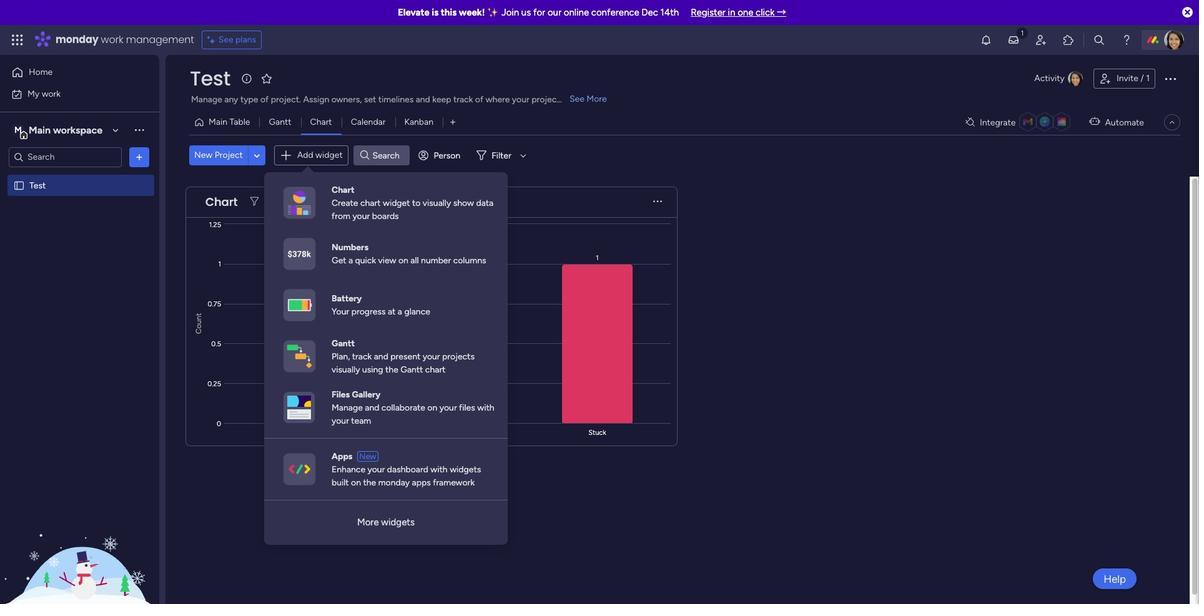 Task type: vqa. For each thing, say whether or not it's contained in the screenshot.
Progress
yes



Task type: locate. For each thing, give the bounding box(es) containing it.
monday work management
[[56, 32, 194, 47]]

gantt for gantt
[[269, 117, 292, 127]]

home button
[[7, 62, 134, 82]]

manage inside the "files gallery manage and collaborate on your files with your team"
[[332, 403, 363, 413]]

us
[[522, 7, 531, 18]]

angle down image
[[254, 151, 260, 160]]

0 horizontal spatial the
[[363, 478, 376, 488]]

invite / 1 button
[[1094, 69, 1156, 89]]

on inside enhance your dashboard with widgets built on the monday apps framework
[[351, 478, 361, 488]]

main workspace
[[29, 124, 102, 136]]

see inside button
[[218, 34, 233, 45]]

options image
[[133, 151, 146, 163]]

automate
[[1105, 117, 1145, 128]]

1 vertical spatial gantt
[[332, 338, 355, 349]]

on right collaborate
[[428, 403, 438, 413]]

visually inside chart create chart widget to visually show data from your boards
[[423, 198, 451, 208]]

/
[[1141, 73, 1144, 84]]

0 vertical spatial more
[[587, 94, 607, 104]]

main table
[[209, 117, 250, 127]]

test right public board "image" at the left
[[29, 180, 46, 191]]

gantt for gantt plan, track and present your projects visually using the gantt chart
[[332, 338, 355, 349]]

set
[[364, 94, 376, 105]]

2 vertical spatial and
[[365, 403, 379, 413]]

1 horizontal spatial track
[[453, 94, 473, 105]]

gantt down the "project."
[[269, 117, 292, 127]]

1 horizontal spatial a
[[398, 307, 402, 317]]

your right where
[[512, 94, 530, 105]]

1 vertical spatial with
[[431, 464, 448, 475]]

0 horizontal spatial see
[[218, 34, 233, 45]]

1 vertical spatial on
[[428, 403, 438, 413]]

1 horizontal spatial widgets
[[450, 464, 481, 475]]

new up enhance
[[359, 452, 376, 461]]

1 horizontal spatial monday
[[378, 478, 410, 488]]

0 vertical spatial a
[[349, 256, 353, 266]]

1 vertical spatial monday
[[378, 478, 410, 488]]

new project
[[194, 150, 243, 161]]

is
[[432, 7, 439, 18]]

and inside gantt plan, track and present your projects visually using the gantt chart
[[374, 351, 389, 362]]

0 horizontal spatial monday
[[56, 32, 98, 47]]

workspace options image
[[133, 124, 146, 136]]

main inside button
[[209, 117, 227, 127]]

collapse board header image
[[1168, 117, 1178, 127]]

0 vertical spatial with
[[477, 403, 494, 413]]

widget inside add widget popup button
[[316, 150, 343, 161]]

widgets up framework
[[450, 464, 481, 475]]

Search in workspace field
[[26, 150, 104, 164]]

widget up boards
[[383, 198, 410, 208]]

1 image
[[1017, 26, 1028, 40]]

manage down test field
[[191, 94, 222, 105]]

work right my
[[42, 88, 61, 99]]

widgets
[[450, 464, 481, 475], [381, 517, 415, 529]]

and left keep
[[416, 94, 430, 105]]

new for new
[[359, 452, 376, 461]]

see left "plans"
[[218, 34, 233, 45]]

on down enhance
[[351, 478, 361, 488]]

1 horizontal spatial of
[[475, 94, 484, 105]]

1 vertical spatial new
[[359, 452, 376, 461]]

gallery
[[352, 390, 381, 400]]

0 horizontal spatial visually
[[332, 365, 360, 375]]

new
[[194, 150, 213, 161], [359, 452, 376, 461]]

the
[[385, 365, 398, 375], [363, 478, 376, 488]]

chart inside chart create chart widget to visually show data from your boards
[[360, 198, 381, 208]]

1 horizontal spatial with
[[477, 403, 494, 413]]

1 horizontal spatial visually
[[423, 198, 451, 208]]

widgets down apps
[[381, 517, 415, 529]]

0 vertical spatial and
[[416, 94, 430, 105]]

0 horizontal spatial of
[[260, 94, 269, 105]]

with up framework
[[431, 464, 448, 475]]

1 vertical spatial test
[[29, 180, 46, 191]]

gantt down present
[[401, 365, 423, 375]]

1 horizontal spatial more
[[587, 94, 607, 104]]

chart down projects
[[425, 365, 446, 375]]

1 horizontal spatial manage
[[332, 403, 363, 413]]

apps
[[412, 478, 431, 488]]

chart
[[310, 117, 332, 127], [332, 185, 355, 195], [206, 194, 238, 210]]

1 horizontal spatial test
[[190, 64, 230, 92]]

0 horizontal spatial a
[[349, 256, 353, 266]]

of left where
[[475, 94, 484, 105]]

1 horizontal spatial chart
[[425, 365, 446, 375]]

visually right to
[[423, 198, 451, 208]]

show board description image
[[239, 72, 254, 85]]

1 vertical spatial work
[[42, 88, 61, 99]]

our
[[548, 7, 562, 18]]

1 vertical spatial widget
[[383, 198, 410, 208]]

person button
[[414, 146, 468, 166]]

1 vertical spatial chart
[[425, 365, 446, 375]]

1 horizontal spatial widget
[[383, 198, 410, 208]]

0 horizontal spatial chart
[[360, 198, 381, 208]]

0 horizontal spatial gantt
[[269, 117, 292, 127]]

0 vertical spatial on
[[399, 256, 409, 266]]

0 vertical spatial see
[[218, 34, 233, 45]]

0 horizontal spatial new
[[194, 150, 213, 161]]

visually down "plan,"
[[332, 365, 360, 375]]

0 vertical spatial work
[[101, 32, 123, 47]]

track up using
[[352, 351, 372, 362]]

your
[[332, 307, 349, 317]]

0 vertical spatial monday
[[56, 32, 98, 47]]

view
[[378, 256, 396, 266]]

gantt button
[[260, 112, 301, 132]]

0 vertical spatial test
[[190, 64, 230, 92]]

main for main workspace
[[29, 124, 51, 136]]

the inside enhance your dashboard with widgets built on the monday apps framework
[[363, 478, 376, 488]]

work
[[101, 32, 123, 47], [42, 88, 61, 99]]

option
[[0, 174, 159, 177]]

on for view
[[399, 256, 409, 266]]

and inside the "files gallery manage and collaborate on your files with your team"
[[365, 403, 379, 413]]

0 horizontal spatial test
[[29, 180, 46, 191]]

widget right add
[[316, 150, 343, 161]]

0 vertical spatial new
[[194, 150, 213, 161]]

1 vertical spatial more
[[357, 517, 379, 529]]

your right present
[[423, 351, 440, 362]]

present
[[391, 351, 421, 362]]

and up using
[[374, 351, 389, 362]]

lottie animation element
[[0, 479, 159, 605]]

chart create chart widget to visually show data from your boards
[[332, 185, 494, 221]]

main inside workspace selection element
[[29, 124, 51, 136]]

2 vertical spatial on
[[351, 478, 361, 488]]

add to favorites image
[[260, 72, 273, 85]]

2 horizontal spatial on
[[428, 403, 438, 413]]

click
[[756, 7, 775, 18]]

on inside numbers get a quick view on all number columns
[[399, 256, 409, 266]]

visually
[[423, 198, 451, 208], [332, 365, 360, 375]]

integrate
[[980, 117, 1016, 128]]

0 vertical spatial the
[[385, 365, 398, 375]]

gantt up "plan,"
[[332, 338, 355, 349]]

0 vertical spatial track
[[453, 94, 473, 105]]

at
[[388, 307, 396, 317]]

my work
[[27, 88, 61, 99]]

register
[[691, 7, 726, 18]]

battery
[[332, 294, 362, 304]]

create
[[332, 198, 358, 208]]

0 vertical spatial gantt
[[269, 117, 292, 127]]

with inside enhance your dashboard with widgets built on the monday apps framework
[[431, 464, 448, 475]]

your right enhance
[[368, 464, 385, 475]]

0 horizontal spatial on
[[351, 478, 361, 488]]

a right get
[[349, 256, 353, 266]]

search everything image
[[1093, 34, 1106, 46]]

1 vertical spatial widgets
[[381, 517, 415, 529]]

→
[[777, 7, 787, 18]]

and
[[416, 94, 430, 105], [374, 351, 389, 362], [365, 403, 379, 413]]

0 horizontal spatial more
[[357, 517, 379, 529]]

files
[[332, 390, 350, 400]]

test list box
[[0, 172, 159, 365]]

gantt inside button
[[269, 117, 292, 127]]

see plans button
[[202, 31, 262, 49]]

boards
[[372, 211, 399, 221]]

my
[[27, 88, 39, 99]]

manage down files
[[332, 403, 363, 413]]

main right workspace image
[[29, 124, 51, 136]]

autopilot image
[[1090, 114, 1100, 130]]

and down gallery
[[365, 403, 379, 413]]

your left files
[[440, 403, 457, 413]]

see for see plans
[[218, 34, 233, 45]]

monday
[[56, 32, 98, 47], [378, 478, 410, 488]]

the down present
[[385, 365, 398, 375]]

enhance your dashboard with widgets built on the monday apps framework
[[332, 464, 481, 488]]

a
[[349, 256, 353, 266], [398, 307, 402, 317]]

1 vertical spatial the
[[363, 478, 376, 488]]

0 vertical spatial chart
[[360, 198, 381, 208]]

in
[[728, 7, 736, 18]]

1 vertical spatial and
[[374, 351, 389, 362]]

all
[[411, 256, 419, 266]]

1 vertical spatial track
[[352, 351, 372, 362]]

of
[[260, 94, 269, 105], [475, 94, 484, 105]]

1 horizontal spatial the
[[385, 365, 398, 375]]

0 horizontal spatial work
[[42, 88, 61, 99]]

invite members image
[[1035, 34, 1048, 46]]

0 vertical spatial widgets
[[450, 464, 481, 475]]

progress
[[352, 307, 386, 317]]

1 horizontal spatial new
[[359, 452, 376, 461]]

1 vertical spatial visually
[[332, 365, 360, 375]]

main
[[209, 117, 227, 127], [29, 124, 51, 136]]

with right files
[[477, 403, 494, 413]]

a right at
[[398, 307, 402, 317]]

data
[[476, 198, 494, 208]]

from
[[332, 211, 350, 221]]

v2 search image
[[360, 149, 369, 163]]

more right project
[[587, 94, 607, 104]]

1 horizontal spatial work
[[101, 32, 123, 47]]

main left table
[[209, 117, 227, 127]]

the down enhance
[[363, 478, 376, 488]]

0 horizontal spatial manage
[[191, 94, 222, 105]]

new left project
[[194, 150, 213, 161]]

files gallery manage and collaborate on your files with your team
[[332, 390, 494, 426]]

kanban
[[405, 117, 434, 127]]

0 horizontal spatial widgets
[[381, 517, 415, 529]]

assign
[[303, 94, 329, 105]]

on inside the "files gallery manage and collaborate on your files with your team"
[[428, 403, 438, 413]]

1 horizontal spatial gantt
[[332, 338, 355, 349]]

with inside the "files gallery manage and collaborate on your files with your team"
[[477, 403, 494, 413]]

more down enhance
[[357, 517, 379, 529]]

public board image
[[13, 180, 25, 191]]

collaborate
[[382, 403, 425, 413]]

chart up 'create'
[[332, 185, 355, 195]]

work left management
[[101, 32, 123, 47]]

monday up home button
[[56, 32, 98, 47]]

on left all
[[399, 256, 409, 266]]

track right keep
[[453, 94, 473, 105]]

1 vertical spatial a
[[398, 307, 402, 317]]

0 horizontal spatial track
[[352, 351, 372, 362]]

work for my
[[42, 88, 61, 99]]

see right project
[[570, 94, 585, 104]]

my work button
[[7, 84, 134, 104]]

chart down assign
[[310, 117, 332, 127]]

0 vertical spatial widget
[[316, 150, 343, 161]]

home
[[29, 67, 53, 77]]

main for main table
[[209, 117, 227, 127]]

of right "type"
[[260, 94, 269, 105]]

0 horizontal spatial with
[[431, 464, 448, 475]]

1 vertical spatial manage
[[332, 403, 363, 413]]

work inside button
[[42, 88, 61, 99]]

1 horizontal spatial main
[[209, 117, 227, 127]]

elevate
[[398, 7, 430, 18]]

lottie animation image
[[0, 479, 159, 605]]

2 horizontal spatial gantt
[[401, 365, 423, 375]]

monday down dashboard at the left bottom
[[378, 478, 410, 488]]

1 vertical spatial see
[[570, 94, 585, 104]]

dapulse integrations image
[[966, 118, 975, 127]]

the inside gantt plan, track and present your projects visually using the gantt chart
[[385, 365, 398, 375]]

0 horizontal spatial main
[[29, 124, 51, 136]]

chart up boards
[[360, 198, 381, 208]]

chart
[[360, 198, 381, 208], [425, 365, 446, 375]]

columns
[[453, 256, 486, 266]]

notifications image
[[980, 34, 993, 46]]

1 horizontal spatial see
[[570, 94, 585, 104]]

your right from
[[353, 211, 370, 221]]

arrow down image
[[516, 148, 531, 163]]

new inside button
[[194, 150, 213, 161]]

0 horizontal spatial widget
[[316, 150, 343, 161]]

select product image
[[11, 34, 24, 46]]

1 horizontal spatial on
[[399, 256, 409, 266]]

2 vertical spatial gantt
[[401, 365, 423, 375]]

dashboard
[[387, 464, 429, 475]]

1
[[1147, 73, 1150, 84]]

framework
[[433, 478, 475, 488]]

test up any at the left of the page
[[190, 64, 230, 92]]

chart left v2 funnel image
[[206, 194, 238, 210]]

add widget
[[297, 150, 343, 161]]

0 vertical spatial visually
[[423, 198, 451, 208]]



Task type: describe. For each thing, give the bounding box(es) containing it.
on for collaborate
[[428, 403, 438, 413]]

conference
[[592, 7, 639, 18]]

to
[[412, 198, 421, 208]]

add widget button
[[274, 146, 348, 166]]

enhance
[[332, 464, 366, 475]]

see more link
[[569, 93, 608, 106]]

one
[[738, 7, 754, 18]]

add
[[297, 150, 313, 161]]

stands.
[[562, 94, 590, 105]]

register in one click →
[[691, 7, 787, 18]]

type
[[240, 94, 258, 105]]

join
[[502, 7, 519, 18]]

your inside chart create chart widget to visually show data from your boards
[[353, 211, 370, 221]]

help image
[[1121, 34, 1133, 46]]

more widgets
[[357, 517, 415, 529]]

dec
[[642, 7, 658, 18]]

number
[[421, 256, 451, 266]]

register in one click → link
[[691, 7, 787, 18]]

elevate is this week! ✨ join us for our online conference dec 14th
[[398, 7, 679, 18]]

workspace
[[53, 124, 102, 136]]

chart inside gantt plan, track and present your projects visually using the gantt chart
[[425, 365, 446, 375]]

your inside gantt plan, track and present your projects visually using the gantt chart
[[423, 351, 440, 362]]

Search field
[[369, 147, 407, 164]]

show
[[453, 198, 474, 208]]

your inside enhance your dashboard with widgets built on the monday apps framework
[[368, 464, 385, 475]]

calendar button
[[342, 112, 395, 132]]

and for gantt
[[374, 351, 389, 362]]

calendar
[[351, 117, 386, 127]]

chart button
[[301, 112, 342, 132]]

manage any type of project. assign owners, set timelines and keep track of where your project stands.
[[191, 94, 590, 105]]

1 of from the left
[[260, 94, 269, 105]]

chart inside button
[[310, 117, 332, 127]]

person
[[434, 150, 461, 161]]

new project button
[[189, 146, 248, 166]]

workspace image
[[12, 123, 24, 137]]

chart inside chart create chart widget to visually show data from your boards
[[332, 185, 355, 195]]

widget inside chart create chart widget to visually show data from your boards
[[383, 198, 410, 208]]

visually inside gantt plan, track and present your projects visually using the gantt chart
[[332, 365, 360, 375]]

main table button
[[189, 112, 260, 132]]

using
[[362, 365, 383, 375]]

any
[[224, 94, 238, 105]]

projects
[[442, 351, 475, 362]]

battery your progress at a glance
[[332, 294, 430, 317]]

new for new project
[[194, 150, 213, 161]]

this
[[441, 7, 457, 18]]

quick
[[355, 256, 376, 266]]

0 vertical spatial manage
[[191, 94, 222, 105]]

numbers
[[332, 242, 369, 253]]

files
[[459, 403, 475, 413]]

online
[[564, 7, 589, 18]]

where
[[486, 94, 510, 105]]

test inside list box
[[29, 180, 46, 191]]

inbox image
[[1008, 34, 1020, 46]]

activity
[[1035, 73, 1065, 84]]

a inside battery your progress at a glance
[[398, 307, 402, 317]]

glance
[[404, 307, 430, 317]]

options image
[[1163, 71, 1178, 86]]

2 of from the left
[[475, 94, 484, 105]]

kanban button
[[395, 112, 443, 132]]

for
[[533, 7, 546, 18]]

14th
[[661, 7, 679, 18]]

project
[[215, 150, 243, 161]]

owners,
[[332, 94, 362, 105]]

your left team
[[332, 416, 349, 426]]

keep
[[432, 94, 451, 105]]

more dots image
[[654, 197, 662, 207]]

and for files gallery
[[365, 403, 379, 413]]

table
[[230, 117, 250, 127]]

plans
[[236, 34, 256, 45]]

project.
[[271, 94, 301, 105]]

invite
[[1117, 73, 1139, 84]]

see plans
[[218, 34, 256, 45]]

help button
[[1093, 569, 1137, 590]]

help
[[1104, 573, 1126, 586]]

project
[[532, 94, 560, 105]]

gantt plan, track and present your projects visually using the gantt chart
[[332, 338, 475, 375]]

a inside numbers get a quick view on all number columns
[[349, 256, 353, 266]]

Test field
[[187, 64, 234, 92]]

m
[[14, 125, 22, 135]]

apps
[[332, 451, 353, 462]]

work for monday
[[101, 32, 123, 47]]

see more
[[570, 94, 607, 104]]

apps image
[[1063, 34, 1075, 46]]

timelines
[[378, 94, 414, 105]]

track inside gantt plan, track and present your projects visually using the gantt chart
[[352, 351, 372, 362]]

widgets inside enhance your dashboard with widgets built on the monday apps framework
[[450, 464, 481, 475]]

week!
[[459, 7, 485, 18]]

team
[[351, 416, 371, 426]]

filter
[[492, 150, 511, 161]]

activity button
[[1030, 69, 1089, 89]]

built
[[332, 478, 349, 488]]

monday inside enhance your dashboard with widgets built on the monday apps framework
[[378, 478, 410, 488]]

numbers get a quick view on all number columns
[[332, 242, 486, 266]]

filter button
[[472, 146, 531, 166]]

see for see more
[[570, 94, 585, 104]]

workspace selection element
[[12, 123, 104, 139]]

v2 funnel image
[[250, 197, 259, 207]]

james peterson image
[[1165, 30, 1185, 50]]

add view image
[[450, 118, 456, 127]]



